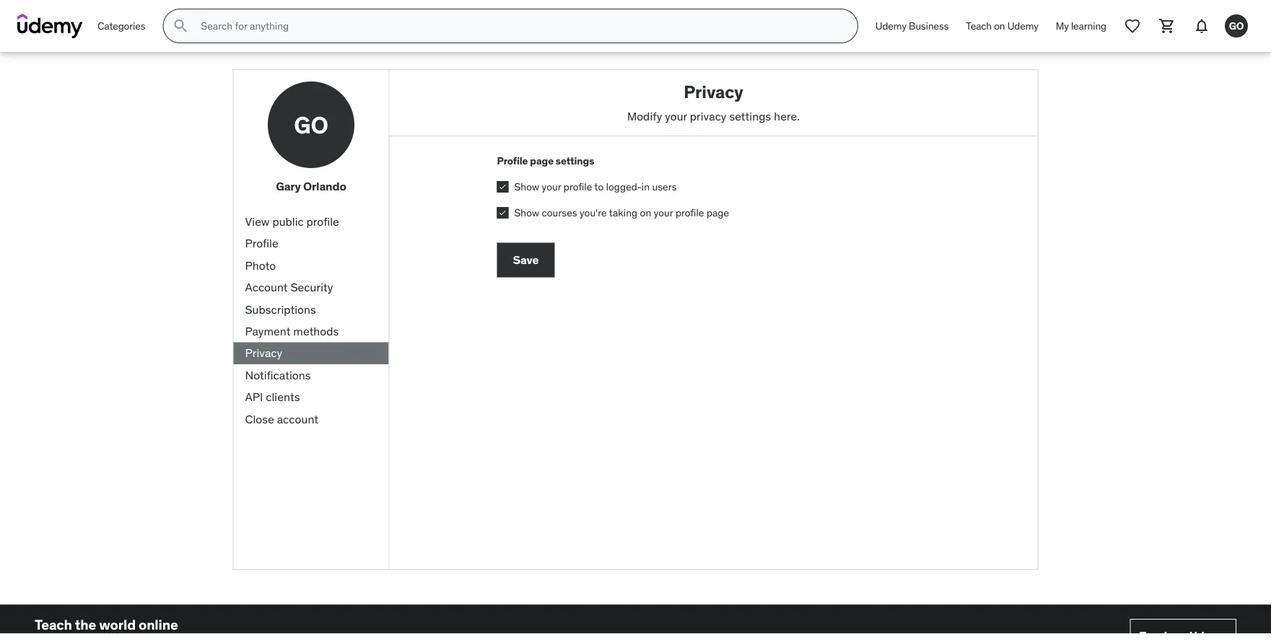 Task type: vqa. For each thing, say whether or not it's contained in the screenshot.
67%
no



Task type: locate. For each thing, give the bounding box(es) containing it.
api
[[245, 390, 263, 405]]

go up 'gary orlando'
[[294, 110, 328, 139]]

1 horizontal spatial udemy
[[1008, 19, 1039, 32]]

0 horizontal spatial page
[[530, 154, 554, 167]]

on
[[994, 19, 1005, 32], [640, 206, 651, 219]]

0 vertical spatial show
[[514, 180, 539, 193]]

my
[[1056, 19, 1069, 32]]

2 show from the top
[[514, 206, 539, 219]]

profile up profile link
[[307, 214, 339, 229]]

1 horizontal spatial settings
[[729, 109, 771, 123]]

1 vertical spatial on
[[640, 206, 651, 219]]

modify
[[627, 109, 662, 123]]

page
[[530, 154, 554, 167], [707, 206, 729, 219]]

profile up photo
[[245, 236, 278, 251]]

0 vertical spatial go
[[1229, 19, 1244, 32]]

profile page settings
[[497, 154, 594, 167]]

profile
[[564, 180, 592, 193], [676, 206, 704, 219], [307, 214, 339, 229]]

show
[[514, 180, 539, 193], [514, 206, 539, 219]]

settings inside privacy modify your privacy settings here.
[[729, 109, 771, 123]]

0 horizontal spatial settings
[[556, 154, 594, 167]]

0 horizontal spatial profile
[[307, 214, 339, 229]]

close
[[245, 412, 274, 427]]

0 vertical spatial teach
[[966, 19, 992, 32]]

settings up show your profile to logged-in users
[[556, 154, 594, 167]]

privacy modify your privacy settings here.
[[627, 81, 800, 123]]

udemy business link
[[867, 9, 958, 43]]

teach left the
[[35, 617, 72, 634]]

gary
[[276, 179, 301, 194]]

1 horizontal spatial privacy
[[684, 81, 743, 103]]

0 vertical spatial profile
[[497, 154, 528, 167]]

view
[[245, 214, 270, 229]]

0 horizontal spatial teach
[[35, 617, 72, 634]]

privacy down payment
[[245, 346, 282, 361]]

1 vertical spatial privacy
[[245, 346, 282, 361]]

teach on udemy link
[[958, 9, 1047, 43]]

show right xsmall icon
[[514, 206, 539, 219]]

1 udemy from the left
[[876, 19, 907, 32]]

show for show your profile to logged-in users
[[514, 180, 539, 193]]

profile
[[497, 154, 528, 167], [245, 236, 278, 251]]

online
[[139, 617, 178, 634]]

0 vertical spatial privacy
[[684, 81, 743, 103]]

1 vertical spatial profile
[[245, 236, 278, 251]]

udemy business
[[876, 19, 949, 32]]

your
[[665, 109, 687, 123], [542, 180, 561, 193], [654, 206, 673, 219]]

0 horizontal spatial privacy
[[245, 346, 282, 361]]

your down profile page settings
[[542, 180, 561, 193]]

privacy link
[[234, 343, 389, 365]]

udemy left "my"
[[1008, 19, 1039, 32]]

0 vertical spatial on
[[994, 19, 1005, 32]]

privacy
[[684, 81, 743, 103], [245, 346, 282, 361]]

teach right business
[[966, 19, 992, 32]]

udemy left business
[[876, 19, 907, 32]]

categories button
[[89, 9, 154, 43]]

xsmall image
[[497, 207, 509, 219]]

show right xsmall image
[[514, 180, 539, 193]]

1 show from the top
[[514, 180, 539, 193]]

profile up xsmall image
[[497, 154, 528, 167]]

photo
[[245, 258, 276, 273]]

payment
[[245, 324, 291, 339]]

courses
[[542, 206, 577, 219]]

teach the world online
[[35, 617, 178, 634]]

go
[[1229, 19, 1244, 32], [294, 110, 328, 139]]

udemy
[[876, 19, 907, 32], [1008, 19, 1039, 32]]

security
[[291, 280, 333, 295]]

notifications link
[[234, 365, 389, 387]]

your right modify
[[665, 109, 687, 123]]

0 horizontal spatial profile
[[245, 236, 278, 251]]

0 horizontal spatial udemy
[[876, 19, 907, 32]]

1 horizontal spatial go
[[1229, 19, 1244, 32]]

gary orlando
[[276, 179, 346, 194]]

profile down users
[[676, 206, 704, 219]]

methods
[[293, 324, 339, 339]]

settings
[[729, 109, 771, 123], [556, 154, 594, 167]]

1 horizontal spatial on
[[994, 19, 1005, 32]]

1 vertical spatial show
[[514, 206, 539, 219]]

privacy inside view public profile profile photo account security subscriptions payment methods privacy notifications api clients close account
[[245, 346, 282, 361]]

0 vertical spatial settings
[[729, 109, 771, 123]]

profile inside view public profile profile photo account security subscriptions payment methods privacy notifications api clients close account
[[307, 214, 339, 229]]

go right notifications icon
[[1229, 19, 1244, 32]]

1 horizontal spatial profile
[[564, 180, 592, 193]]

privacy up 'privacy'
[[684, 81, 743, 103]]

1 vertical spatial page
[[707, 206, 729, 219]]

to
[[595, 180, 604, 193]]

1 vertical spatial teach
[[35, 617, 72, 634]]

teach
[[966, 19, 992, 32], [35, 617, 72, 634]]

1 vertical spatial settings
[[556, 154, 594, 167]]

1 horizontal spatial teach
[[966, 19, 992, 32]]

profile for show your profile to logged-in users
[[564, 180, 592, 193]]

settings left here.
[[729, 109, 771, 123]]

on right taking
[[640, 206, 651, 219]]

your down users
[[654, 206, 673, 219]]

0 vertical spatial your
[[665, 109, 687, 123]]

save button
[[497, 243, 555, 278]]

on left "my"
[[994, 19, 1005, 32]]

go inside "link"
[[1229, 19, 1244, 32]]

profile for view public profile profile photo account security subscriptions payment methods privacy notifications api clients close account
[[307, 214, 339, 229]]

profile left to in the left of the page
[[564, 180, 592, 193]]

account
[[277, 412, 318, 427]]

users
[[652, 180, 677, 193]]

1 vertical spatial go
[[294, 110, 328, 139]]

here.
[[774, 109, 800, 123]]

categories
[[97, 19, 145, 32]]

save
[[513, 253, 539, 267]]

submit search image
[[172, 17, 189, 35]]

view public profile profile photo account security subscriptions payment methods privacy notifications api clients close account
[[245, 214, 339, 427]]



Task type: describe. For each thing, give the bounding box(es) containing it.
Search for anything text field
[[198, 14, 840, 38]]

profile inside view public profile profile photo account security subscriptions payment methods privacy notifications api clients close account
[[245, 236, 278, 251]]

1 horizontal spatial page
[[707, 206, 729, 219]]

go link
[[1219, 9, 1254, 43]]

2 horizontal spatial profile
[[676, 206, 704, 219]]

0 horizontal spatial go
[[294, 110, 328, 139]]

2 udemy from the left
[[1008, 19, 1039, 32]]

show your profile to logged-in users
[[514, 180, 677, 193]]

taking
[[609, 206, 638, 219]]

orlando
[[303, 179, 346, 194]]

0 horizontal spatial on
[[640, 206, 651, 219]]

teach on udemy
[[966, 19, 1039, 32]]

view public profile link
[[234, 211, 389, 233]]

profile link
[[234, 233, 389, 255]]

wishlist image
[[1124, 17, 1141, 35]]

business
[[909, 19, 949, 32]]

learning
[[1071, 19, 1107, 32]]

0 vertical spatial page
[[530, 154, 554, 167]]

xsmall image
[[497, 181, 509, 193]]

world
[[99, 617, 136, 634]]

account security link
[[234, 277, 389, 299]]

teach for teach on udemy
[[966, 19, 992, 32]]

show courses you're taking on your profile page
[[514, 206, 729, 219]]

clients
[[266, 390, 300, 405]]

public
[[272, 214, 304, 229]]

close account link
[[234, 408, 389, 430]]

1 horizontal spatial profile
[[497, 154, 528, 167]]

in
[[642, 180, 650, 193]]

notifications
[[245, 368, 311, 383]]

1 vertical spatial your
[[542, 180, 561, 193]]

subscriptions
[[245, 302, 316, 317]]

subscriptions link
[[234, 299, 389, 321]]

the
[[75, 617, 96, 634]]

payment methods link
[[234, 321, 389, 343]]

api clients link
[[234, 387, 389, 408]]

my learning
[[1056, 19, 1107, 32]]

logged-
[[606, 180, 642, 193]]

notifications image
[[1193, 17, 1211, 35]]

account
[[245, 280, 288, 295]]

2 vertical spatial your
[[654, 206, 673, 219]]

udemy image
[[17, 14, 83, 38]]

your inside privacy modify your privacy settings here.
[[665, 109, 687, 123]]

privacy inside privacy modify your privacy settings here.
[[684, 81, 743, 103]]

show for show courses you're taking on your profile page
[[514, 206, 539, 219]]

shopping cart with 0 items image
[[1159, 17, 1176, 35]]

my learning link
[[1047, 9, 1115, 43]]

teach for teach the world online
[[35, 617, 72, 634]]

you're
[[580, 206, 607, 219]]

photo link
[[234, 255, 389, 277]]

privacy
[[690, 109, 727, 123]]



